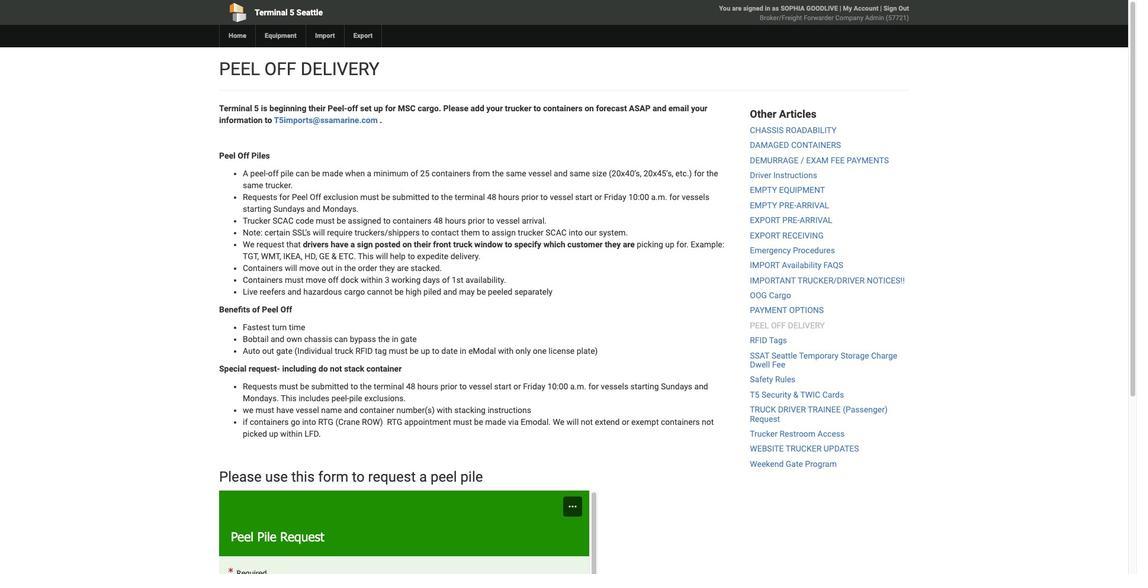 Task type: describe. For each thing, give the bounding box(es) containing it.
on inside terminal 5 is beginning their peel-off set up for msc cargo. please add your trucker to containers on forecast asap and email your information to
[[585, 104, 594, 113]]

time
[[289, 323, 305, 332]]

equipment link
[[255, 25, 306, 47]]

peel- inside requests must be submitted to the terminal 48 hours prior to vessel start or friday 10:00 a.m. for vessels starting sundays and mondays. this includes peel-pile exclusions. we must have vessel name and container number(s) with stacking instructions if containers go into rtg (crane row)  rtg appointment must be made via emodal. we will not extend or exempt containers not picked up within lfd.
[[332, 394, 349, 404]]

for right etc.)
[[695, 169, 705, 178]]

fastest turn time bobtail and own chassis can bypass the in gate auto out gate (individual truck rfid tag must be up to date in emodal with only one license plate)
[[243, 323, 598, 356]]

start inside requests must be submitted to the terminal 48 hours prior to vessel start or friday 10:00 a.m. for vessels starting sundays and mondays. this includes peel-pile exclusions. we must have vessel name and container number(s) with stacking instructions if containers go into rtg (crane row)  rtg appointment must be made via emodal. we will not extend or exempt containers not picked up within lfd.
[[495, 382, 512, 392]]

1 horizontal spatial truck
[[453, 240, 473, 250]]

payments
[[847, 156, 890, 165]]

off inside "containers will move out in the order they are stacked. containers must move off dock within 3 working days of 1st availability. live reefers and hazardous cargo cannot be high piled and may be peeled separately"
[[328, 276, 339, 285]]

1 vertical spatial arrival
[[800, 216, 833, 225]]

equipment
[[780, 186, 826, 195]]

and inside terminal 5 is beginning their peel-off set up for msc cargo. please add your trucker to containers on forecast asap and email your information to
[[653, 104, 667, 113]]

ikea,
[[283, 252, 303, 261]]

0 horizontal spatial off
[[238, 151, 249, 161]]

t5 security & twic cards link
[[750, 390, 845, 400]]

0 horizontal spatial delivery
[[301, 59, 380, 79]]

sundays inside requests must be submitted to the terminal 48 hours prior to vessel start or friday 10:00 a.m. for vessels starting sundays and mondays. this includes peel-pile exclusions. we must have vessel name and container number(s) with stacking instructions if containers go into rtg (crane row)  rtg appointment must be made via emodal. we will not extend or exempt containers not picked up within lfd.
[[661, 382, 693, 392]]

1 vertical spatial move
[[306, 276, 326, 285]]

this inside picking up for. example: tgt, wmt, ikea, hd, ge & etc. this will help to expedite delivery.
[[358, 252, 374, 261]]

for down trucker.
[[279, 193, 290, 202]]

of inside a peel-off pile can be made when a minimum of 25 containers from the same vessel and same size (20x40's, 20x45's, etc.) for the same trucker. requests for peel off exclusion must be submitted to the terminal 48 hours prior to vessel start or friday 10:00 a.m. for vessels starting sundays and mondays. trucker scac code must be assigned to containers 48 hours prior to vessel arrival. note: certain ssl's will require truckers/shippers to contact them to assign trucker scac into our system.
[[411, 169, 418, 178]]

1 vertical spatial prior
[[468, 216, 485, 226]]

0 vertical spatial 48
[[487, 193, 497, 202]]

vessel up which on the left
[[550, 193, 574, 202]]

t5
[[750, 390, 760, 400]]

trucker inside a peel-off pile can be made when a minimum of 25 containers from the same vessel and same size (20x40's, 20x45's, etc.) for the same trucker. requests for peel off exclusion must be submitted to the terminal 48 hours prior to vessel start or friday 10:00 a.m. for vessels starting sundays and mondays. trucker scac code must be assigned to containers 48 hours prior to vessel arrival. note: certain ssl's will require truckers/shippers to contact them to assign trucker scac into our system.
[[243, 216, 271, 226]]

0 horizontal spatial of
[[252, 305, 260, 315]]

chassis roadability link
[[750, 126, 837, 135]]

must inside fastest turn time bobtail and own chassis can bypass the in gate auto out gate (individual truck rfid tag must be up to date in emodal with only one license plate)
[[389, 347, 408, 356]]

ssl's
[[292, 228, 311, 238]]

request
[[750, 415, 781, 424]]

peel- inside a peel-off pile can be made when a minimum of 25 containers from the same vessel and same size (20x40's, 20x45's, etc.) for the same trucker. requests for peel off exclusion must be submitted to the terminal 48 hours prior to vessel start or friday 10:00 a.m. for vessels starting sundays and mondays. trucker scac code must be assigned to containers 48 hours prior to vessel arrival. note: certain ssl's will require truckers/shippers to contact them to assign trucker scac into our system.
[[250, 169, 268, 178]]

into inside a peel-off pile can be made when a minimum of 25 containers from the same vessel and same size (20x40's, 20x45's, etc.) for the same trucker. requests for peel off exclusion must be submitted to the terminal 48 hours prior to vessel start or friday 10:00 a.m. for vessels starting sundays and mondays. trucker scac code must be assigned to containers 48 hours prior to vessel arrival. note: certain ssl's will require truckers/shippers to contact them to assign trucker scac into our system.
[[569, 228, 583, 238]]

peeled
[[488, 287, 513, 297]]

the up contact
[[441, 193, 453, 202]]

order
[[358, 264, 378, 273]]

2 your from the left
[[692, 104, 708, 113]]

as
[[773, 5, 780, 12]]

0 horizontal spatial gate
[[276, 347, 293, 356]]

bypass
[[350, 335, 376, 344]]

in right bypass
[[392, 335, 399, 344]]

1 vertical spatial pre-
[[783, 216, 800, 225]]

0 horizontal spatial peel
[[219, 151, 236, 161]]

must right we
[[256, 406, 275, 415]]

turn
[[272, 323, 287, 332]]

be up includes
[[300, 382, 309, 392]]

have inside requests must be submitted to the terminal 48 hours prior to vessel start or friday 10:00 a.m. for vessels starting sundays and mondays. this includes peel-pile exclusions. we must have vessel name and container number(s) with stacking instructions if containers go into rtg (crane row)  rtg appointment must be made via emodal. we will not extend or exempt containers not picked up within lfd.
[[277, 406, 294, 415]]

submitted inside requests must be submitted to the terminal 48 hours prior to vessel start or friday 10:00 a.m. for vessels starting sundays and mondays. this includes peel-pile exclusions. we must have vessel name and container number(s) with stacking instructions if containers go into rtg (crane row)  rtg appointment must be made via emodal. we will not extend or exempt containers not picked up within lfd.
[[311, 382, 349, 392]]

0 horizontal spatial same
[[243, 181, 263, 190]]

contact
[[431, 228, 459, 238]]

up inside picking up for. example: tgt, wmt, ikea, hd, ge & etc. this will help to expedite delivery.
[[666, 240, 675, 250]]

please use this form to request a peel pile
[[219, 469, 483, 486]]

1 horizontal spatial same
[[506, 169, 527, 178]]

customer
[[568, 240, 603, 250]]

0 horizontal spatial please
[[219, 469, 262, 486]]

pile inside a peel-off pile can be made when a minimum of 25 containers from the same vessel and same size (20x40's, 20x45's, etc.) for the same trucker. requests for peel off exclusion must be submitted to the terminal 48 hours prior to vessel start or friday 10:00 a.m. for vessels starting sundays and mondays. trucker scac code must be assigned to containers 48 hours prior to vessel arrival. note: certain ssl's will require truckers/shippers to contact them to assign trucker scac into our system.
[[281, 169, 294, 178]]

weekend gate program link
[[750, 460, 837, 469]]

fee
[[831, 156, 845, 165]]

out inside "containers will move out in the order they are stacked. containers must move off dock within 3 working days of 1st availability. live reefers and hazardous cargo cannot be high piled and may be peeled separately"
[[322, 264, 334, 273]]

be down working
[[395, 287, 404, 297]]

& inside picking up for. example: tgt, wmt, ikea, hd, ge & etc. this will help to expedite delivery.
[[332, 252, 337, 261]]

out inside fastest turn time bobtail and own chassis can bypass the in gate auto out gate (individual truck rfid tag must be up to date in emodal with only one license plate)
[[262, 347, 274, 356]]

within inside "containers will move out in the order they are stacked. containers must move off dock within 3 working days of 1st availability. live reefers and hazardous cargo cannot be high piled and may be peeled separately"
[[361, 276, 383, 285]]

and right reefers
[[288, 287, 301, 297]]

export link
[[344, 25, 382, 47]]

seattle inside other articles chassis roadability damaged containers demurrage / exam fee payments driver instructions empty equipment empty pre-arrival export pre-arrival export receiving emergency procedures import availability faqs important trucker/driver notices!! oog cargo payment options peel off delivery rfid tags ssat seattle temporary storage charge dwell fee safety rules t5 security & twic cards truck driver trainee (passenger) request trucker restroom access website trucker updates weekend gate program
[[772, 351, 798, 361]]

0 horizontal spatial off
[[265, 59, 297, 79]]

tag
[[375, 347, 387, 356]]

charge
[[872, 351, 898, 361]]

live
[[243, 287, 258, 297]]

and left size
[[554, 169, 568, 178]]

storage
[[841, 351, 870, 361]]

require
[[327, 228, 353, 238]]

auto
[[243, 347, 260, 356]]

import availability faqs link
[[750, 261, 844, 270]]

containers up the their
[[393, 216, 432, 226]]

peel inside other articles chassis roadability damaged containers demurrage / exam fee payments driver instructions empty equipment empty pre-arrival export pre-arrival export receiving emergency procedures import availability faqs important trucker/driver notices!! oog cargo payment options peel off delivery rfid tags ssat seattle temporary storage charge dwell fee safety rules t5 security & twic cards truck driver trainee (passenger) request trucker restroom access website trucker updates weekend gate program
[[750, 321, 770, 331]]

import link
[[306, 25, 344, 47]]

1 horizontal spatial off
[[281, 305, 292, 315]]

1 vertical spatial a
[[351, 240, 355, 250]]

1 vertical spatial are
[[623, 240, 635, 250]]

will inside requests must be submitted to the terminal 48 hours prior to vessel start or friday 10:00 a.m. for vessels starting sundays and mondays. this includes peel-pile exclusions. we must have vessel name and container number(s) with stacking instructions if containers go into rtg (crane row)  rtg appointment must be made via emodal. we will not extend or exempt containers not picked up within lfd.
[[567, 418, 579, 427]]

we
[[243, 406, 254, 415]]

the inside fastest turn time bobtail and own chassis can bypass the in gate auto out gate (individual truck rfid tag must be up to date in emodal with only one license plate)
[[378, 335, 390, 344]]

you are signed in as sophia goodlive | my account | sign out broker/freight forwarder company admin (57721)
[[720, 5, 910, 22]]

emodal.
[[521, 418, 551, 427]]

and inside fastest turn time bobtail and own chassis can bypass the in gate auto out gate (individual truck rfid tag must be up to date in emodal with only one license plate)
[[271, 335, 285, 344]]

10:00 inside a peel-off pile can be made when a minimum of 25 containers from the same vessel and same size (20x40's, 20x45's, etc.) for the same trucker. requests for peel off exclusion must be submitted to the terminal 48 hours prior to vessel start or friday 10:00 a.m. for vessels starting sundays and mondays. trucker scac code must be assigned to containers 48 hours prior to vessel arrival. note: certain ssl's will require truckers/shippers to contact them to assign trucker scac into our system.
[[629, 193, 650, 202]]

0 vertical spatial container
[[367, 364, 402, 374]]

0 horizontal spatial or
[[514, 382, 521, 392]]

sundays inside a peel-off pile can be made when a minimum of 25 containers from the same vessel and same size (20x40's, 20x45's, etc.) for the same trucker. requests for peel off exclusion must be submitted to the terminal 48 hours prior to vessel start or friday 10:00 a.m. for vessels starting sundays and mondays. trucker scac code must be assigned to containers 48 hours prior to vessel arrival. note: certain ssl's will require truckers/shippers to contact them to assign trucker scac into our system.
[[274, 204, 305, 214]]

terminal 5 seattle link
[[219, 0, 497, 25]]

hazardous
[[304, 287, 342, 297]]

0 vertical spatial prior
[[522, 193, 539, 202]]

0 horizontal spatial peel
[[219, 59, 260, 79]]

extend
[[595, 418, 620, 427]]

vessels inside a peel-off pile can be made when a minimum of 25 containers from the same vessel and same size (20x40's, 20x45's, etc.) for the same trucker. requests for peel off exclusion must be submitted to the terminal 48 hours prior to vessel start or friday 10:00 a.m. for vessels starting sundays and mondays. trucker scac code must be assigned to containers 48 hours prior to vessel arrival. note: certain ssl's will require truckers/shippers to contact them to assign trucker scac into our system.
[[682, 193, 710, 202]]

mondays. inside a peel-off pile can be made when a minimum of 25 containers from the same vessel and same size (20x40's, 20x45's, etc.) for the same trucker. requests for peel off exclusion must be submitted to the terminal 48 hours prior to vessel start or friday 10:00 a.m. for vessels starting sundays and mondays. trucker scac code must be assigned to containers 48 hours prior to vessel arrival. note: certain ssl's will require truckers/shippers to contact them to assign trucker scac into our system.
[[323, 204, 359, 214]]

starting inside requests must be submitted to the terminal 48 hours prior to vessel start or friday 10:00 a.m. for vessels starting sundays and mondays. this includes peel-pile exclusions. we must have vessel name and container number(s) with stacking instructions if containers go into rtg (crane row)  rtg appointment must be made via emodal. we will not extend or exempt containers not picked up within lfd.
[[631, 382, 659, 392]]

trucker inside other articles chassis roadability damaged containers demurrage / exam fee payments driver instructions empty equipment empty pre-arrival export pre-arrival export receiving emergency procedures import availability faqs important trucker/driver notices!! oog cargo payment options peel off delivery rfid tags ssat seattle temporary storage charge dwell fee safety rules t5 security & twic cards truck driver trainee (passenger) request trucker restroom access website trucker updates weekend gate program
[[750, 430, 778, 439]]

safety rules link
[[750, 375, 796, 385]]

1 containers from the top
[[243, 264, 283, 273]]

truck driver trainee (passenger) request link
[[750, 405, 888, 424]]

in right date
[[460, 347, 467, 356]]

to inside fastest turn time bobtail and own chassis can bypass the in gate auto out gate (individual truck rfid tag must be up to date in emodal with only one license plate)
[[432, 347, 440, 356]]

0 horizontal spatial not
[[330, 364, 342, 374]]

1 vertical spatial hours
[[445, 216, 466, 226]]

and left t5
[[695, 382, 709, 392]]

1 vertical spatial on
[[403, 240, 412, 250]]

0 vertical spatial have
[[331, 240, 349, 250]]

2 vertical spatial or
[[622, 418, 630, 427]]

emergency
[[750, 246, 791, 255]]

must down 'stacking'
[[454, 418, 472, 427]]

we request that drivers have a sign posted on their front truck window to specify which customer they are
[[243, 240, 635, 250]]

demurrage
[[750, 156, 799, 165]]

2 rtg from the left
[[387, 418, 403, 427]]

and up (crane
[[344, 406, 358, 415]]

program
[[806, 460, 837, 469]]

1 rtg from the left
[[318, 418, 334, 427]]

truck inside fastest turn time bobtail and own chassis can bypass the in gate auto out gate (individual truck rfid tag must be up to date in emodal with only one license plate)
[[335, 347, 354, 356]]

rfid inside fastest turn time bobtail and own chassis can bypass the in gate auto out gate (individual truck rfid tag must be up to date in emodal with only one license plate)
[[356, 347, 373, 356]]

cargo
[[770, 291, 792, 301]]

0 vertical spatial arrival
[[797, 201, 830, 210]]

their
[[414, 240, 431, 250]]

empty pre-arrival link
[[750, 201, 830, 210]]

are inside "containers will move out in the order they are stacked. containers must move off dock within 3 working days of 1st availability. live reefers and hazardous cargo cannot be high piled and may be peeled separately"
[[397, 264, 409, 273]]

benefits
[[219, 305, 250, 315]]

stacking
[[455, 406, 486, 415]]

1 | from the left
[[840, 5, 842, 12]]

within inside requests must be submitted to the terminal 48 hours prior to vessel start or friday 10:00 a.m. for vessels starting sundays and mondays. this includes peel-pile exclusions. we must have vessel name and container number(s) with stacking instructions if containers go into rtg (crane row)  rtg appointment must be made via emodal. we will not extend or exempt containers not picked up within lfd.
[[281, 430, 303, 439]]

vessel up arrival.
[[529, 169, 552, 178]]

website
[[750, 445, 784, 454]]

damaged
[[750, 141, 790, 150]]

off inside a peel-off pile can be made when a minimum of 25 containers from the same vessel and same size (20x40's, 20x45's, etc.) for the same trucker. requests for peel off exclusion must be submitted to the terminal 48 hours prior to vessel start or friday 10:00 a.m. for vessels starting sundays and mondays. trucker scac code must be assigned to containers 48 hours prior to vessel arrival. note: certain ssl's will require truckers/shippers to contact them to assign trucker scac into our system.
[[310, 193, 321, 202]]

1 vertical spatial request
[[368, 469, 416, 486]]

peel off delivery
[[219, 59, 380, 79]]

hours inside requests must be submitted to the terminal 48 hours prior to vessel start or friday 10:00 a.m. for vessels starting sundays and mondays. this includes peel-pile exclusions. we must have vessel name and container number(s) with stacking instructions if containers go into rtg (crane row)  rtg appointment must be made via emodal. we will not extend or exempt containers not picked up within lfd.
[[418, 382, 439, 392]]

.
[[380, 116, 382, 125]]

1 empty from the top
[[750, 186, 778, 195]]

2 horizontal spatial same
[[570, 169, 590, 178]]

2 vertical spatial peel
[[262, 305, 279, 315]]

driver
[[779, 405, 806, 415]]

1 vertical spatial scac
[[546, 228, 567, 238]]

certain
[[265, 228, 290, 238]]

the right etc.)
[[707, 169, 719, 178]]

(57721)
[[886, 14, 910, 22]]

containers up picked
[[250, 418, 289, 427]]

own
[[287, 335, 302, 344]]

0 vertical spatial we
[[243, 240, 255, 250]]

our
[[585, 228, 597, 238]]

1 export from the top
[[750, 216, 781, 225]]

broker/freight
[[760, 14, 803, 22]]

add
[[471, 104, 485, 113]]

are inside you are signed in as sophia goodlive | my account | sign out broker/freight forwarder company admin (57721)
[[733, 5, 742, 12]]

friday inside a peel-off pile can be made when a minimum of 25 containers from the same vessel and same size (20x40's, 20x45's, etc.) for the same trucker. requests for peel off exclusion must be submitted to the terminal 48 hours prior to vessel start or friday 10:00 a.m. for vessels starting sundays and mondays. trucker scac code must be assigned to containers 48 hours prior to vessel arrival. note: certain ssl's will require truckers/shippers to contact them to assign trucker scac into our system.
[[604, 193, 627, 202]]

vessel up assign
[[497, 216, 520, 226]]

trucker restroom access link
[[750, 430, 845, 439]]

2 vertical spatial a
[[420, 469, 427, 486]]

vessel up 'stacking'
[[469, 382, 493, 392]]

one
[[533, 347, 547, 356]]

/
[[801, 156, 805, 165]]

note:
[[243, 228, 263, 238]]

out
[[899, 5, 910, 12]]

benefits of peel off
[[219, 305, 292, 315]]

be down availability.
[[477, 287, 486, 297]]

cargo
[[344, 287, 365, 297]]

my
[[844, 5, 853, 12]]

from
[[473, 169, 490, 178]]

2 empty from the top
[[750, 201, 778, 210]]

1 horizontal spatial gate
[[401, 335, 417, 344]]

containers right 25
[[432, 169, 471, 178]]

0 vertical spatial pre-
[[780, 201, 797, 210]]

important
[[750, 276, 796, 285]]

into inside requests must be submitted to the terminal 48 hours prior to vessel start or friday 10:00 a.m. for vessels starting sundays and mondays. this includes peel-pile exclusions. we must have vessel name and container number(s) with stacking instructions if containers go into rtg (crane row)  rtg appointment must be made via emodal. we will not extend or exempt containers not picked up within lfd.
[[302, 418, 316, 427]]

must inside "containers will move out in the order they are stacked. containers must move off dock within 3 working days of 1st availability. live reefers and hazardous cargo cannot be high piled and may be peeled separately"
[[285, 276, 304, 285]]

articles
[[780, 108, 817, 120]]

must up 'require'
[[316, 216, 335, 226]]

for down etc.)
[[670, 193, 680, 202]]

be left when
[[311, 169, 320, 178]]

piles
[[252, 151, 270, 161]]

will inside picking up for. example: tgt, wmt, ikea, hd, ge & etc. this will help to expedite delivery.
[[376, 252, 388, 261]]

equipment
[[265, 32, 297, 40]]

0 horizontal spatial request
[[257, 240, 284, 250]]

be down minimum
[[381, 193, 390, 202]]

their peel-
[[309, 104, 348, 113]]

in inside "containers will move out in the order they are stacked. containers must move off dock within 3 working days of 1st availability. live reefers and hazardous cargo cannot be high piled and may be peeled separately"
[[336, 264, 342, 273]]

size
[[592, 169, 607, 178]]

separately
[[515, 287, 553, 297]]

be up 'require'
[[337, 216, 346, 226]]

set
[[360, 104, 372, 113]]

tgt,
[[243, 252, 259, 261]]

in inside you are signed in as sophia goodlive | my account | sign out broker/freight forwarder company admin (57721)
[[765, 5, 771, 12]]

pile inside requests must be submitted to the terminal 48 hours prior to vessel start or friday 10:00 a.m. for vessels starting sundays and mondays. this includes peel-pile exclusions. we must have vessel name and container number(s) with stacking instructions if containers go into rtg (crane row)  rtg appointment must be made via emodal. we will not extend or exempt containers not picked up within lfd.
[[349, 394, 363, 404]]

export
[[354, 32, 373, 40]]

containers
[[792, 141, 842, 150]]

terminal for terminal 5 seattle
[[255, 8, 288, 17]]

gate
[[786, 460, 804, 469]]

working
[[392, 276, 421, 285]]

2 horizontal spatial pile
[[461, 469, 483, 486]]

system.
[[599, 228, 628, 238]]

faqs
[[824, 261, 844, 270]]



Task type: vqa. For each thing, say whether or not it's contained in the screenshot.
RESERVED.
no



Task type: locate. For each thing, give the bounding box(es) containing it.
the down stack
[[360, 382, 372, 392]]

rfid inside other articles chassis roadability damaged containers demurrage / exam fee payments driver instructions empty equipment empty pre-arrival export pre-arrival export receiving emergency procedures import availability faqs important trucker/driver notices!! oog cargo payment options peel off delivery rfid tags ssat seattle temporary storage charge dwell fee safety rules t5 security & twic cards truck driver trainee (passenger) request trucker restroom access website trucker updates weekend gate program
[[750, 336, 768, 346]]

1 horizontal spatial up
[[421, 347, 430, 356]]

specify
[[515, 240, 542, 250]]

on left forecast
[[585, 104, 594, 113]]

(passenger)
[[843, 405, 888, 415]]

0 horizontal spatial made
[[322, 169, 343, 178]]

(individual
[[295, 347, 333, 356]]

please inside terminal 5 is beginning their peel-off set up for msc cargo. please add your trucker to containers on forecast asap and email your information to
[[444, 104, 469, 113]]

starting
[[243, 204, 271, 214], [631, 382, 659, 392]]

expedite
[[417, 252, 449, 261]]

1 vertical spatial peel
[[750, 321, 770, 331]]

1 vertical spatial empty
[[750, 201, 778, 210]]

1 horizontal spatial hours
[[445, 216, 466, 226]]

your right "email"
[[692, 104, 708, 113]]

when
[[345, 169, 365, 178]]

off up trucker.
[[268, 169, 279, 178]]

1 horizontal spatial peel-
[[332, 394, 349, 404]]

0 horizontal spatial can
[[296, 169, 309, 178]]

piled
[[424, 287, 442, 297]]

1 vertical spatial of
[[442, 276, 450, 285]]

off inside other articles chassis roadability damaged containers demurrage / exam fee payments driver instructions empty equipment empty pre-arrival export pre-arrival export receiving emergency procedures import availability faqs important trucker/driver notices!! oog cargo payment options peel off delivery rfid tags ssat seattle temporary storage charge dwell fee safety rules t5 security & twic cards truck driver trainee (passenger) request trucker restroom access website trucker updates weekend gate program
[[772, 321, 787, 331]]

not right do on the left bottom of the page
[[330, 364, 342, 374]]

2 horizontal spatial are
[[733, 5, 742, 12]]

0 vertical spatial empty
[[750, 186, 778, 195]]

other
[[750, 108, 777, 120]]

peel inside a peel-off pile can be made when a minimum of 25 containers from the same vessel and same size (20x40's, 20x45's, etc.) for the same trucker. requests for peel off exclusion must be submitted to the terminal 48 hours prior to vessel start or friday 10:00 a.m. for vessels starting sundays and mondays. trucker scac code must be assigned to containers 48 hours prior to vessel arrival. note: certain ssl's will require truckers/shippers to contact them to assign trucker scac into our system.
[[292, 193, 308, 202]]

1 vertical spatial starting
[[631, 382, 659, 392]]

off inside a peel-off pile can be made when a minimum of 25 containers from the same vessel and same size (20x40's, 20x45's, etc.) for the same trucker. requests for peel off exclusion must be submitted to the terminal 48 hours prior to vessel start or friday 10:00 a.m. for vessels starting sundays and mondays. trucker scac code must be assigned to containers 48 hours prior to vessel arrival. note: certain ssl's will require truckers/shippers to contact them to assign trucker scac into our system.
[[268, 169, 279, 178]]

made left when
[[322, 169, 343, 178]]

1 vertical spatial pile
[[349, 394, 363, 404]]

trucker up specify
[[518, 228, 544, 238]]

vessel down includes
[[296, 406, 319, 415]]

please left use
[[219, 469, 262, 486]]

signed
[[744, 5, 764, 12]]

instructions
[[488, 406, 532, 415]]

and down turn
[[271, 335, 285, 344]]

hd,
[[305, 252, 317, 261]]

will inside a peel-off pile can be made when a minimum of 25 containers from the same vessel and same size (20x40's, 20x45's, etc.) for the same trucker. requests for peel off exclusion must be submitted to the terminal 48 hours prior to vessel start or friday 10:00 a.m. for vessels starting sundays and mondays. trucker scac code must be assigned to containers 48 hours prior to vessel arrival. note: certain ssl's will require truckers/shippers to contact them to assign trucker scac into our system.
[[313, 228, 325, 238]]

trucker
[[243, 216, 271, 226], [750, 430, 778, 439]]

exam
[[807, 156, 829, 165]]

0 horizontal spatial prior
[[441, 382, 458, 392]]

submitted inside a peel-off pile can be made when a minimum of 25 containers from the same vessel and same size (20x40's, 20x45's, etc.) for the same trucker. requests for peel off exclusion must be submitted to the terminal 48 hours prior to vessel start or friday 10:00 a.m. for vessels starting sundays and mondays. trucker scac code must be assigned to containers 48 hours prior to vessel arrival. note: certain ssl's will require truckers/shippers to contact them to assign trucker scac into our system.
[[393, 193, 430, 202]]

containers left forecast
[[543, 104, 583, 113]]

a
[[367, 169, 372, 178], [351, 240, 355, 250], [420, 469, 427, 486]]

starting up note:
[[243, 204, 271, 214]]

0 horizontal spatial into
[[302, 418, 316, 427]]

the inside requests must be submitted to the terminal 48 hours prior to vessel start or friday 10:00 a.m. for vessels starting sundays and mondays. this includes peel-pile exclusions. we must have vessel name and container number(s) with stacking instructions if containers go into rtg (crane row)  rtg appointment must be made via emodal. we will not extend or exempt containers not picked up within lfd.
[[360, 382, 372, 392]]

peel- up name
[[332, 394, 349, 404]]

1 horizontal spatial trucker
[[750, 430, 778, 439]]

start
[[576, 193, 593, 202], [495, 382, 512, 392]]

be down 'stacking'
[[474, 418, 483, 427]]

friday up instructions
[[523, 382, 546, 392]]

off down equipment link
[[265, 59, 297, 79]]

2 requests from the top
[[243, 382, 277, 392]]

roadability
[[786, 126, 837, 135]]

1 horizontal spatial not
[[581, 418, 593, 427]]

picked
[[243, 430, 267, 439]]

1 vertical spatial 48
[[434, 216, 443, 226]]

1 horizontal spatial are
[[623, 240, 635, 250]]

terminal inside a peel-off pile can be made when a minimum of 25 containers from the same vessel and same size (20x40's, 20x45's, etc.) for the same trucker. requests for peel off exclusion must be submitted to the terminal 48 hours prior to vessel start or friday 10:00 a.m. for vessels starting sundays and mondays. trucker scac code must be assigned to containers 48 hours prior to vessel arrival. note: certain ssl's will require truckers/shippers to contact them to assign trucker scac into our system.
[[455, 193, 485, 202]]

1 vertical spatial start
[[495, 382, 512, 392]]

information
[[219, 116, 263, 125]]

1 vertical spatial trucker
[[518, 228, 544, 238]]

2 horizontal spatial or
[[622, 418, 630, 427]]

1st
[[452, 276, 464, 285]]

minimum
[[374, 169, 409, 178]]

trucker.
[[265, 181, 293, 190]]

export pre-arrival link
[[750, 216, 833, 225]]

0 horizontal spatial trucker
[[243, 216, 271, 226]]

via
[[508, 418, 519, 427]]

0 vertical spatial on
[[585, 104, 594, 113]]

0 horizontal spatial terminal
[[374, 382, 404, 392]]

a.m.
[[652, 193, 668, 202], [571, 382, 587, 392]]

please left add
[[444, 104, 469, 113]]

a inside a peel-off pile can be made when a minimum of 25 containers from the same vessel and same size (20x40's, 20x45's, etc.) for the same trucker. requests for peel off exclusion must be submitted to the terminal 48 hours prior to vessel start or friday 10:00 a.m. for vessels starting sundays and mondays. trucker scac code must be assigned to containers 48 hours prior to vessel arrival. note: certain ssl's will require truckers/shippers to contact them to assign trucker scac into our system.
[[367, 169, 372, 178]]

requests down trucker.
[[243, 193, 277, 202]]

exempt
[[632, 418, 659, 427]]

1 horizontal spatial they
[[605, 240, 621, 250]]

containers
[[243, 264, 283, 273], [243, 276, 283, 285]]

gate right bypass
[[401, 335, 417, 344]]

0 vertical spatial start
[[576, 193, 593, 202]]

0 vertical spatial starting
[[243, 204, 271, 214]]

they down system.
[[605, 240, 621, 250]]

trucker inside terminal 5 is beginning their peel-off set up for msc cargo. please add your trucker to containers on forecast asap and email your information to
[[505, 104, 532, 113]]

that
[[287, 240, 301, 250]]

will inside "containers will move out in the order they are stacked. containers must move off dock within 3 working days of 1st availability. live reefers and hazardous cargo cannot be high piled and may be peeled separately"
[[285, 264, 297, 273]]

seattle down tags
[[772, 351, 798, 361]]

with left only at the left bottom
[[498, 347, 514, 356]]

pile
[[281, 169, 294, 178], [349, 394, 363, 404], [461, 469, 483, 486]]

start up instructions
[[495, 382, 512, 392]]

0 horizontal spatial hours
[[418, 382, 439, 392]]

and down '1st'
[[444, 287, 457, 297]]

pre-
[[780, 201, 797, 210], [783, 216, 800, 225]]

0 vertical spatial mondays.
[[323, 204, 359, 214]]

0 vertical spatial off
[[238, 151, 249, 161]]

0 horizontal spatial vessels
[[601, 382, 629, 392]]

start inside a peel-off pile can be made when a minimum of 25 containers from the same vessel and same size (20x40's, 20x45's, etc.) for the same trucker. requests for peel off exclusion must be submitted to the terminal 48 hours prior to vessel start or friday 10:00 a.m. for vessels starting sundays and mondays. trucker scac code must be assigned to containers 48 hours prior to vessel arrival. note: certain ssl's will require truckers/shippers to contact them to assign trucker scac into our system.
[[576, 193, 593, 202]]

a.m. inside a peel-off pile can be made when a minimum of 25 containers from the same vessel and same size (20x40's, 20x45's, etc.) for the same trucker. requests for peel off exclusion must be submitted to the terminal 48 hours prior to vessel start or friday 10:00 a.m. for vessels starting sundays and mondays. trucker scac code must be assigned to containers 48 hours prior to vessel arrival. note: certain ssl's will require truckers/shippers to contact them to assign trucker scac into our system.
[[652, 193, 668, 202]]

truck
[[453, 240, 473, 250], [335, 347, 354, 356]]

1 vertical spatial sundays
[[661, 382, 693, 392]]

2 vertical spatial prior
[[441, 382, 458, 392]]

0 horizontal spatial starting
[[243, 204, 271, 214]]

trucker right add
[[505, 104, 532, 113]]

the
[[493, 169, 504, 178], [707, 169, 719, 178], [441, 193, 453, 202], [344, 264, 356, 273], [378, 335, 390, 344], [360, 382, 372, 392]]

terminal inside terminal 5 is beginning their peel-off set up for msc cargo. please add your trucker to containers on forecast asap and email your information to
[[219, 104, 252, 113]]

0 horizontal spatial sundays
[[274, 204, 305, 214]]

friday inside requests must be submitted to the terminal 48 hours prior to vessel start or friday 10:00 a.m. for vessels starting sundays and mondays. this includes peel-pile exclusions. we must have vessel name and container number(s) with stacking instructions if containers go into rtg (crane row)  rtg appointment must be made via emodal. we will not extend or exempt containers not picked up within lfd.
[[523, 382, 546, 392]]

& inside other articles chassis roadability damaged containers demurrage / exam fee payments driver instructions empty equipment empty pre-arrival export pre-arrival export receiving emergency procedures import availability faqs important trucker/driver notices!! oog cargo payment options peel off delivery rfid tags ssat seattle temporary storage charge dwell fee safety rules t5 security & twic cards truck driver trainee (passenger) request trucker restroom access website trucker updates weekend gate program
[[794, 390, 799, 400]]

2 containers from the top
[[243, 276, 283, 285]]

reefers
[[260, 287, 286, 297]]

0 horizontal spatial pile
[[281, 169, 294, 178]]

terminal inside requests must be submitted to the terminal 48 hours prior to vessel start or friday 10:00 a.m. for vessels starting sundays and mondays. this includes peel-pile exclusions. we must have vessel name and container number(s) with stacking instructions if containers go into rtg (crane row)  rtg appointment must be made via emodal. we will not extend or exempt containers not picked up within lfd.
[[374, 382, 404, 392]]

0 horizontal spatial 10:00
[[548, 382, 569, 392]]

access
[[818, 430, 845, 439]]

| left 'sign'
[[881, 5, 883, 12]]

1 horizontal spatial within
[[361, 276, 383, 285]]

terminal 5 is beginning their peel-off set up for msc cargo. please add your trucker to containers on forecast asap and email your information to
[[219, 104, 708, 125]]

off left exclusion
[[310, 193, 321, 202]]

2 vertical spatial are
[[397, 264, 409, 273]]

1 horizontal spatial delivery
[[789, 321, 825, 331]]

1 horizontal spatial we
[[553, 418, 565, 427]]

trucker inside a peel-off pile can be made when a minimum of 25 containers from the same vessel and same size (20x40's, 20x45's, etc.) for the same trucker. requests for peel off exclusion must be submitted to the terminal 48 hours prior to vessel start or friday 10:00 a.m. for vessels starting sundays and mondays. trucker scac code must be assigned to containers 48 hours prior to vessel arrival. note: certain ssl's will require truckers/shippers to contact them to assign trucker scac into our system.
[[518, 228, 544, 238]]

0 vertical spatial pile
[[281, 169, 294, 178]]

will down ikea,
[[285, 264, 297, 273]]

0 vertical spatial delivery
[[301, 59, 380, 79]]

off left the piles
[[238, 151, 249, 161]]

with up appointment
[[437, 406, 453, 415]]

can inside fastest turn time bobtail and own chassis can bypass the in gate auto out gate (individual truck rfid tag must be up to date in emodal with only one license plate)
[[335, 335, 348, 344]]

pile right peel
[[461, 469, 483, 486]]

wmt,
[[261, 252, 281, 261]]

2 vertical spatial off
[[281, 305, 292, 315]]

seattle inside terminal 5 seattle link
[[297, 8, 323, 17]]

be inside fastest turn time bobtail and own chassis can bypass the in gate auto out gate (individual truck rfid tag must be up to date in emodal with only one license plate)
[[410, 347, 419, 356]]

1 horizontal spatial into
[[569, 228, 583, 238]]

must
[[361, 193, 379, 202], [316, 216, 335, 226], [285, 276, 304, 285], [389, 347, 408, 356], [279, 382, 298, 392], [256, 406, 275, 415], [454, 418, 472, 427]]

will up the drivers
[[313, 228, 325, 238]]

1 your from the left
[[487, 104, 503, 113]]

not left extend
[[581, 418, 593, 427]]

2 horizontal spatial 48
[[487, 193, 497, 202]]

will left extend
[[567, 418, 579, 427]]

0 horizontal spatial a.m.
[[571, 382, 587, 392]]

0 vertical spatial within
[[361, 276, 383, 285]]

and up code
[[307, 204, 321, 214]]

a.m. inside requests must be submitted to the terminal 48 hours prior to vessel start or friday 10:00 a.m. for vessels starting sundays and mondays. this includes peel-pile exclusions. we must have vessel name and container number(s) with stacking instructions if containers go into rtg (crane row)  rtg appointment must be made via emodal. we will not extend or exempt containers not picked up within lfd.
[[571, 382, 587, 392]]

same left size
[[570, 169, 590, 178]]

0 vertical spatial 10:00
[[629, 193, 650, 202]]

and left "email"
[[653, 104, 667, 113]]

empty down empty equipment link
[[750, 201, 778, 210]]

sign
[[884, 5, 898, 12]]

container down "tag"
[[367, 364, 402, 374]]

0 horizontal spatial start
[[495, 382, 512, 392]]

emodal
[[469, 347, 496, 356]]

your right add
[[487, 104, 503, 113]]

t5imports@ssamarine.com
[[274, 116, 378, 125]]

we inside requests must be submitted to the terminal 48 hours prior to vessel start or friday 10:00 a.m. for vessels starting sundays and mondays. this includes peel-pile exclusions. we must have vessel name and container number(s) with stacking instructions if containers go into rtg (crane row)  rtg appointment must be made via emodal. we will not extend or exempt containers not picked up within lfd.
[[553, 418, 565, 427]]

into up customer
[[569, 228, 583, 238]]

48 up contact
[[434, 216, 443, 226]]

requests
[[243, 193, 277, 202], [243, 382, 277, 392]]

pre- down empty equipment link
[[780, 201, 797, 210]]

posted
[[375, 240, 401, 250]]

cards
[[823, 390, 845, 400]]

a
[[243, 169, 248, 178]]

1 horizontal spatial scac
[[546, 228, 567, 238]]

arrival down equipment
[[797, 201, 830, 210]]

up inside fastest turn time bobtail and own chassis can bypass the in gate auto out gate (individual truck rfid tag must be up to date in emodal with only one license plate)
[[421, 347, 430, 356]]

0 vertical spatial peel-
[[250, 169, 268, 178]]

vessels inside requests must be submitted to the terminal 48 hours prior to vessel start or friday 10:00 a.m. for vessels starting sundays and mondays. this includes peel-pile exclusions. we must have vessel name and container number(s) with stacking instructions if containers go into rtg (crane row)  rtg appointment must be made via emodal. we will not extend or exempt containers not picked up within lfd.
[[601, 382, 629, 392]]

import
[[315, 32, 335, 40]]

1 horizontal spatial starting
[[631, 382, 659, 392]]

rfid down bypass
[[356, 347, 373, 356]]

starting inside a peel-off pile can be made when a minimum of 25 containers from the same vessel and same size (20x40's, 20x45's, etc.) for the same trucker. requests for peel off exclusion must be submitted to the terminal 48 hours prior to vessel start or friday 10:00 a.m. for vessels starting sundays and mondays. trucker scac code must be assigned to containers 48 hours prior to vessel arrival. note: certain ssl's will require truckers/shippers to contact them to assign trucker scac into our system.
[[243, 204, 271, 214]]

1 horizontal spatial rtg
[[387, 418, 403, 427]]

up inside requests must be submitted to the terminal 48 hours prior to vessel start or friday 10:00 a.m. for vessels starting sundays and mondays. this includes peel-pile exclusions. we must have vessel name and container number(s) with stacking instructions if containers go into rtg (crane row)  rtg appointment must be made via emodal. we will not extend or exempt containers not picked up within lfd.
[[269, 430, 278, 439]]

1 vertical spatial truck
[[335, 347, 354, 356]]

with inside fastest turn time bobtail and own chassis can bypass the in gate auto out gate (individual truck rfid tag must be up to date in emodal with only one license plate)
[[498, 347, 514, 356]]

ssat seattle temporary storage charge dwell fee link
[[750, 351, 898, 370]]

within
[[361, 276, 383, 285], [281, 430, 303, 439]]

out down ge
[[322, 264, 334, 273]]

1 vertical spatial have
[[277, 406, 294, 415]]

prior inside requests must be submitted to the terminal 48 hours prior to vessel start or friday 10:00 a.m. for vessels starting sundays and mondays. this includes peel-pile exclusions. we must have vessel name and container number(s) with stacking instructions if containers go into rtg (crane row)  rtg appointment must be made via emodal. we will not extend or exempt containers not picked up within lfd.
[[441, 382, 458, 392]]

peel down trucker.
[[292, 193, 308, 202]]

emergency procedures link
[[750, 246, 836, 255]]

up left date
[[421, 347, 430, 356]]

a peel-off pile can be made when a minimum of 25 containers from the same vessel and same size (20x40's, 20x45's, etc.) for the same trucker. requests for peel off exclusion must be submitted to the terminal 48 hours prior to vessel start or friday 10:00 a.m. for vessels starting sundays and mondays. trucker scac code must be assigned to containers 48 hours prior to vessel arrival. note: certain ssl's will require truckers/shippers to contact them to assign trucker scac into our system.
[[243, 169, 719, 238]]

driver instructions link
[[750, 171, 818, 180]]

(crane
[[336, 418, 360, 427]]

with
[[498, 347, 514, 356], [437, 406, 453, 415]]

peel up rfid tags link
[[750, 321, 770, 331]]

fee
[[773, 360, 786, 370]]

0 vertical spatial containers
[[243, 264, 283, 273]]

this down sign
[[358, 252, 374, 261]]

trucker down request
[[750, 430, 778, 439]]

1 horizontal spatial can
[[335, 335, 348, 344]]

of left '1st'
[[442, 276, 450, 285]]

demurrage / exam fee payments link
[[750, 156, 890, 165]]

ge
[[319, 252, 330, 261]]

containers inside terminal 5 is beginning their peel-off set up for msc cargo. please add your trucker to containers on forecast asap and email your information to
[[543, 104, 583, 113]]

export up emergency at the top right
[[750, 231, 781, 240]]

can up code
[[296, 169, 309, 178]]

requests inside requests must be submitted to the terminal 48 hours prior to vessel start or friday 10:00 a.m. for vessels starting sundays and mondays. this includes peel-pile exclusions. we must have vessel name and container number(s) with stacking instructions if containers go into rtg (crane row)  rtg appointment must be made via emodal. we will not extend or exempt containers not picked up within lfd.
[[243, 382, 277, 392]]

terminal for terminal 5 is beginning their peel-off set up for msc cargo. please add your trucker to containers on forecast asap and email your information to
[[219, 104, 252, 113]]

prior up arrival.
[[522, 193, 539, 202]]

date
[[442, 347, 458, 356]]

they
[[605, 240, 621, 250], [380, 264, 395, 273]]

0 vertical spatial move
[[299, 264, 320, 273]]

off up hazardous
[[328, 276, 339, 285]]

to inside picking up for. example: tgt, wmt, ikea, hd, ge & etc. this will help to expedite delivery.
[[408, 252, 415, 261]]

this up go
[[281, 394, 297, 404]]

beginning
[[270, 104, 307, 113]]

0 vertical spatial sundays
[[274, 204, 305, 214]]

rtg down number(s)
[[387, 418, 403, 427]]

requests must be submitted to the terminal 48 hours prior to vessel start or friday 10:00 a.m. for vessels starting sundays and mondays. this includes peel-pile exclusions. we must have vessel name and container number(s) with stacking instructions if containers go into rtg (crane row)  rtg appointment must be made via emodal. we will not extend or exempt containers not picked up within lfd.
[[243, 382, 714, 439]]

0 vertical spatial trucker
[[243, 216, 271, 226]]

trucker
[[505, 104, 532, 113], [518, 228, 544, 238]]

they inside "containers will move out in the order they are stacked. containers must move off dock within 3 working days of 1st availability. live reefers and hazardous cargo cannot be high piled and may be peeled separately"
[[380, 264, 395, 273]]

hours up contact
[[445, 216, 466, 226]]

for inside requests must be submitted to the terminal 48 hours prior to vessel start or friday 10:00 a.m. for vessels starting sundays and mondays. this includes peel-pile exclusions. we must have vessel name and container number(s) with stacking instructions if containers go into rtg (crane row)  rtg appointment must be made via emodal. we will not extend or exempt containers not picked up within lfd.
[[589, 382, 599, 392]]

2 vertical spatial pile
[[461, 469, 483, 486]]

2 | from the left
[[881, 5, 883, 12]]

0 horizontal spatial they
[[380, 264, 395, 273]]

48 inside requests must be submitted to the terminal 48 hours prior to vessel start or friday 10:00 a.m. for vessels starting sundays and mondays. this includes peel-pile exclusions. we must have vessel name and container number(s) with stacking instructions if containers go into rtg (crane row)  rtg appointment must be made via emodal. we will not extend or exempt containers not picked up within lfd.
[[406, 382, 416, 392]]

0 vertical spatial into
[[569, 228, 583, 238]]

mondays. down exclusion
[[323, 204, 359, 214]]

the right from
[[493, 169, 504, 178]]

this inside requests must be submitted to the terminal 48 hours prior to vessel start or friday 10:00 a.m. for vessels starting sundays and mondays. this includes peel-pile exclusions. we must have vessel name and container number(s) with stacking instructions if containers go into rtg (crane row)  rtg appointment must be made via emodal. we will not extend or exempt containers not picked up within lfd.
[[281, 394, 297, 404]]

(20x40's,
[[609, 169, 642, 178]]

1 horizontal spatial peel
[[750, 321, 770, 331]]

off
[[265, 59, 297, 79], [772, 321, 787, 331]]

starting up exempt
[[631, 382, 659, 392]]

& right ge
[[332, 252, 337, 261]]

go
[[291, 418, 300, 427]]

1 horizontal spatial pile
[[349, 394, 363, 404]]

be
[[311, 169, 320, 178], [381, 193, 390, 202], [337, 216, 346, 226], [395, 287, 404, 297], [477, 287, 486, 297], [410, 347, 419, 356], [300, 382, 309, 392], [474, 418, 483, 427]]

peel down reefers
[[262, 305, 279, 315]]

help
[[390, 252, 406, 261]]

0 vertical spatial peel
[[219, 151, 236, 161]]

made inside a peel-off pile can be made when a minimum of 25 containers from the same vessel and same size (20x40's, 20x45's, etc.) for the same trucker. requests for peel off exclusion must be submitted to the terminal 48 hours prior to vessel start or friday 10:00 a.m. for vessels starting sundays and mondays. trucker scac code must be assigned to containers 48 hours prior to vessel arrival. note: certain ssl's will require truckers/shippers to contact them to assign trucker scac into our system.
[[322, 169, 343, 178]]

5
[[290, 8, 295, 17]]

payment options link
[[750, 306, 824, 316]]

off up tags
[[772, 321, 787, 331]]

within down go
[[281, 430, 303, 439]]

0 horizontal spatial scac
[[273, 216, 294, 226]]

damaged containers link
[[750, 141, 842, 150]]

0 horizontal spatial peel-
[[250, 169, 268, 178]]

or right extend
[[622, 418, 630, 427]]

home link
[[219, 25, 255, 47]]

0 vertical spatial trucker
[[505, 104, 532, 113]]

pile up (crane
[[349, 394, 363, 404]]

trucker up note:
[[243, 216, 271, 226]]

seattle right 5 in the left of the page
[[297, 8, 323, 17]]

picking up for. example: tgt, wmt, ikea, hd, ge & etc. this will help to expedite delivery.
[[243, 240, 725, 261]]

oog
[[750, 291, 767, 301]]

0 vertical spatial hours
[[499, 193, 520, 202]]

0 vertical spatial can
[[296, 169, 309, 178]]

delivery inside other articles chassis roadability damaged containers demurrage / exam fee payments driver instructions empty equipment empty pre-arrival export pre-arrival export receiving emergency procedures import availability faqs important trucker/driver notices!! oog cargo payment options peel off delivery rfid tags ssat seattle temporary storage charge dwell fee safety rules t5 security & twic cards truck driver trainee (passenger) request trucker restroom access website trucker updates weekend gate program
[[789, 321, 825, 331]]

instructions
[[774, 171, 818, 180]]

or down size
[[595, 193, 602, 202]]

made inside requests must be submitted to the terminal 48 hours prior to vessel start or friday 10:00 a.m. for vessels starting sundays and mondays. this includes peel-pile exclusions. we must have vessel name and container number(s) with stacking instructions if containers go into rtg (crane row)  rtg appointment must be made via emodal. we will not extend or exempt containers not picked up within lfd.
[[486, 418, 506, 427]]

containers right exempt
[[661, 418, 700, 427]]

1 vertical spatial terminal
[[219, 104, 252, 113]]

scac up the certain
[[273, 216, 294, 226]]

1 horizontal spatial seattle
[[772, 351, 798, 361]]

can inside a peel-off pile can be made when a minimum of 25 containers from the same vessel and same size (20x40's, 20x45's, etc.) for the same trucker. requests for peel off exclusion must be submitted to the terminal 48 hours prior to vessel start or friday 10:00 a.m. for vessels starting sundays and mondays. trucker scac code must be assigned to containers 48 hours prior to vessel arrival. note: certain ssl's will require truckers/shippers to contact them to assign trucker scac into our system.
[[296, 169, 309, 178]]

please
[[444, 104, 469, 113], [219, 469, 262, 486]]

container down exclusions. on the bottom of the page
[[360, 406, 395, 415]]

pre- down empty pre-arrival link
[[783, 216, 800, 225]]

container inside requests must be submitted to the terminal 48 hours prior to vessel start or friday 10:00 a.m. for vessels starting sundays and mondays. this includes peel-pile exclusions. we must have vessel name and container number(s) with stacking instructions if containers go into rtg (crane row)  rtg appointment must be made via emodal. we will not extend or exempt containers not picked up within lfd.
[[360, 406, 395, 415]]

1 vertical spatial containers
[[243, 276, 283, 285]]

0 horizontal spatial with
[[437, 406, 453, 415]]

2 horizontal spatial prior
[[522, 193, 539, 202]]

delivery down import link
[[301, 59, 380, 79]]

2 export from the top
[[750, 231, 781, 240]]

with inside requests must be submitted to the terminal 48 hours prior to vessel start or friday 10:00 a.m. for vessels starting sundays and mondays. this includes peel-pile exclusions. we must have vessel name and container number(s) with stacking instructions if containers go into rtg (crane row)  rtg appointment must be made via emodal. we will not extend or exempt containers not picked up within lfd.
[[437, 406, 453, 415]]

chassis
[[750, 126, 784, 135]]

1 vertical spatial seattle
[[772, 351, 798, 361]]

1 horizontal spatial of
[[411, 169, 418, 178]]

1 vertical spatial container
[[360, 406, 395, 415]]

0 vertical spatial scac
[[273, 216, 294, 226]]

including
[[282, 364, 317, 374]]

rules
[[776, 375, 796, 385]]

off left set
[[348, 104, 358, 113]]

1 requests from the top
[[243, 193, 277, 202]]

1 horizontal spatial vessels
[[682, 193, 710, 202]]

same down a
[[243, 181, 263, 190]]

0 vertical spatial this
[[358, 252, 374, 261]]

procedures
[[793, 246, 836, 255]]

mondays. inside requests must be submitted to the terminal 48 hours prior to vessel start or friday 10:00 a.m. for vessels starting sundays and mondays. this includes peel-pile exclusions. we must have vessel name and container number(s) with stacking instructions if containers go into rtg (crane row)  rtg appointment must be made via emodal. we will not extend or exempt containers not picked up within lfd.
[[243, 394, 279, 404]]

0 vertical spatial are
[[733, 5, 742, 12]]

special
[[219, 364, 247, 374]]

of inside "containers will move out in the order they are stacked. containers must move off dock within 3 working days of 1st availability. live reefers and hazardous cargo cannot be high piled and may be peeled separately"
[[442, 276, 450, 285]]

must down including
[[279, 382, 298, 392]]

0 vertical spatial off
[[348, 104, 358, 113]]

off inside terminal 5 is beginning their peel-off set up for msc cargo. please add your trucker to containers on forecast asap and email your information to
[[348, 104, 358, 113]]

driver
[[750, 171, 772, 180]]

must up assigned
[[361, 193, 379, 202]]

1 vertical spatial vessels
[[601, 382, 629, 392]]

vessel
[[529, 169, 552, 178], [550, 193, 574, 202], [497, 216, 520, 226], [469, 382, 493, 392], [296, 406, 319, 415]]

of
[[411, 169, 418, 178], [442, 276, 450, 285], [252, 305, 260, 315]]

export
[[750, 216, 781, 225], [750, 231, 781, 240]]

requests inside a peel-off pile can be made when a minimum of 25 containers from the same vessel and same size (20x40's, 20x45's, etc.) for the same trucker. requests for peel off exclusion must be submitted to the terminal 48 hours prior to vessel start or friday 10:00 a.m. for vessels starting sundays and mondays. trucker scac code must be assigned to containers 48 hours prior to vessel arrival. note: certain ssl's will require truckers/shippers to contact them to assign trucker scac into our system.
[[243, 193, 277, 202]]

weekend
[[750, 460, 784, 469]]

1 vertical spatial we
[[553, 418, 565, 427]]

friday down (20x40's, at the top right of page
[[604, 193, 627, 202]]

terminal left 5 in the left of the page
[[255, 8, 288, 17]]

or inside a peel-off pile can be made when a minimum of 25 containers from the same vessel and same size (20x40's, 20x45's, etc.) for the same trucker. requests for peel off exclusion must be submitted to the terminal 48 hours prior to vessel start or friday 10:00 a.m. for vessels starting sundays and mondays. trucker scac code must be assigned to containers 48 hours prior to vessel arrival. note: certain ssl's will require truckers/shippers to contact them to assign trucker scac into our system.
[[595, 193, 602, 202]]

10:00 inside requests must be submitted to the terminal 48 hours prior to vessel start or friday 10:00 a.m. for vessels starting sundays and mondays. this includes peel-pile exclusions. we must have vessel name and container number(s) with stacking instructions if containers go into rtg (crane row)  rtg appointment must be made via emodal. we will not extend or exempt containers not picked up within lfd.
[[548, 382, 569, 392]]

use
[[265, 469, 288, 486]]

for down the plate)
[[589, 382, 599, 392]]

in down etc.
[[336, 264, 342, 273]]

1 horizontal spatial terminal
[[255, 8, 288, 17]]

2 horizontal spatial not
[[702, 418, 714, 427]]

1 vertical spatial within
[[281, 430, 303, 439]]

pile up trucker.
[[281, 169, 294, 178]]

20x45's,
[[644, 169, 674, 178]]

the inside "containers will move out in the order they are stacked. containers must move off dock within 3 working days of 1st availability. live reefers and hazardous cargo cannot be high piled and may be peeled separately"
[[344, 264, 356, 273]]

goodlive
[[807, 5, 839, 12]]

trucker/driver
[[798, 276, 865, 285]]

a.m. down the plate)
[[571, 382, 587, 392]]



